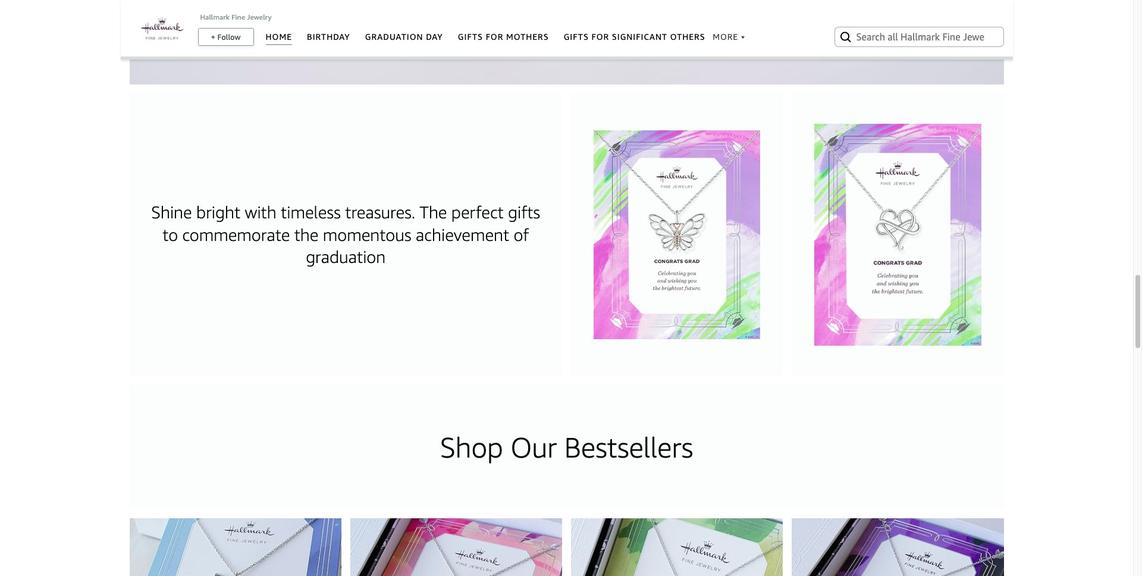Task type: describe. For each thing, give the bounding box(es) containing it.
treasures.
[[345, 202, 415, 222]]

shop
[[440, 431, 504, 464]]

search image
[[839, 30, 853, 44]]

gifts
[[508, 202, 541, 222]]

hallmark fine jewelry
[[200, 12, 272, 21]]

fine
[[232, 12, 245, 21]]

commemorate
[[182, 225, 290, 244]]

bright
[[196, 202, 241, 222]]

timeless
[[281, 202, 341, 222]]

graduation
[[306, 247, 386, 267]]

hallmark fine jewelry logo image
[[140, 6, 185, 51]]

the
[[294, 225, 319, 244]]

momentous
[[323, 225, 412, 244]]

shine bright with timeless treasures. the perfect gifts to commemorate the momentous achievement of graduation
[[151, 202, 541, 267]]

shop our bestsellers
[[440, 431, 694, 464]]

our
[[511, 431, 557, 464]]

bestsellers
[[565, 431, 694, 464]]

+ follow
[[211, 32, 241, 42]]

of
[[514, 225, 529, 244]]



Task type: vqa. For each thing, say whether or not it's contained in the screenshot.
gifts
yes



Task type: locate. For each thing, give the bounding box(es) containing it.
perfect
[[452, 202, 504, 222]]

achievement
[[416, 225, 510, 244]]

shine
[[151, 202, 192, 222]]

+ follow button
[[199, 29, 253, 45]]

to
[[163, 225, 178, 244]]

jewelry
[[247, 12, 272, 21]]

Search all Hallmark Fine Jewelry search field
[[857, 27, 985, 47]]

follow
[[218, 32, 241, 42]]

+
[[211, 32, 216, 42]]

hallmark fine jewelry link
[[200, 12, 272, 21]]

with
[[245, 202, 277, 222]]

hallmark
[[200, 12, 230, 21]]

the
[[420, 202, 447, 222]]



